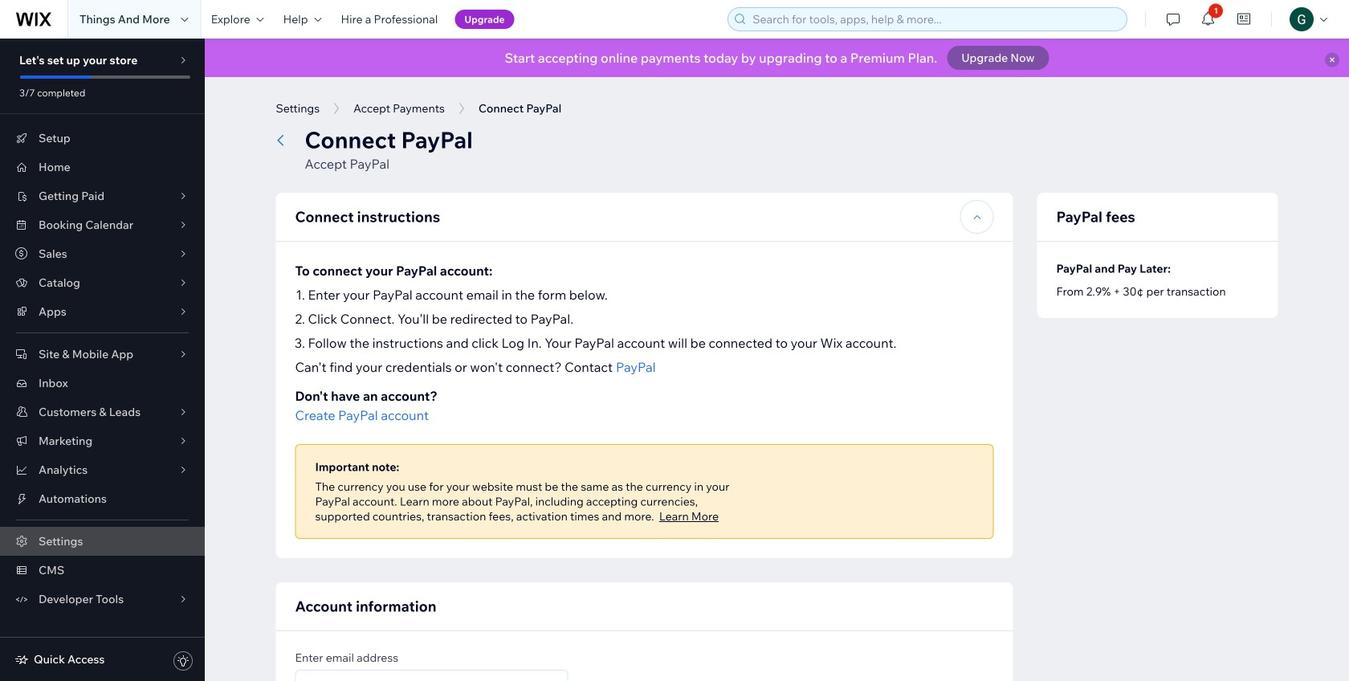 Task type: describe. For each thing, give the bounding box(es) containing it.
sidebar element
[[0, 39, 205, 681]]

Search for tools, apps, help & more... field
[[748, 8, 1122, 31]]



Task type: vqa. For each thing, say whether or not it's contained in the screenshot.
Sidebar element
yes



Task type: locate. For each thing, give the bounding box(es) containing it.
None field
[[301, 671, 563, 681]]

alert
[[205, 39, 1350, 77]]



